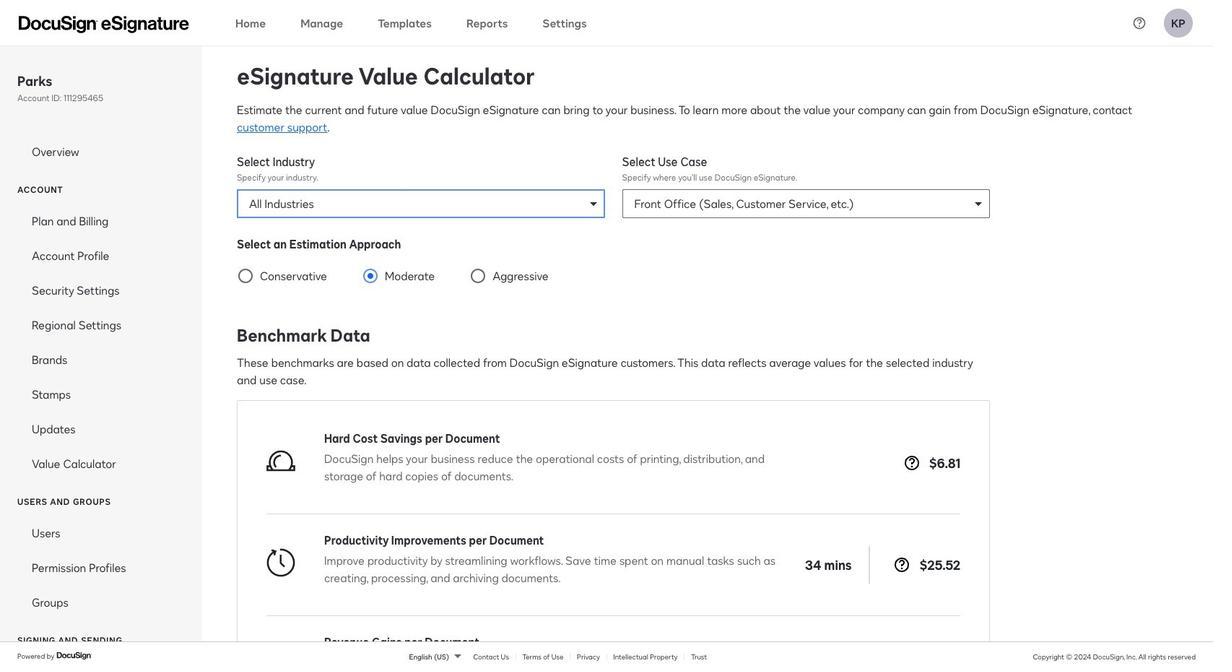 Task type: locate. For each thing, give the bounding box(es) containing it.
hard cost savings per document image
[[267, 446, 295, 475]]

users and groups element
[[0, 516, 202, 620]]

account element
[[0, 204, 202, 481]]



Task type: describe. For each thing, give the bounding box(es) containing it.
docusign admin image
[[19, 16, 189, 33]]

productivity improvements per document image
[[267, 548, 295, 577]]

docusign image
[[56, 650, 93, 662]]



Task type: vqa. For each thing, say whether or not it's contained in the screenshot.
DocuSign Admin image
yes



